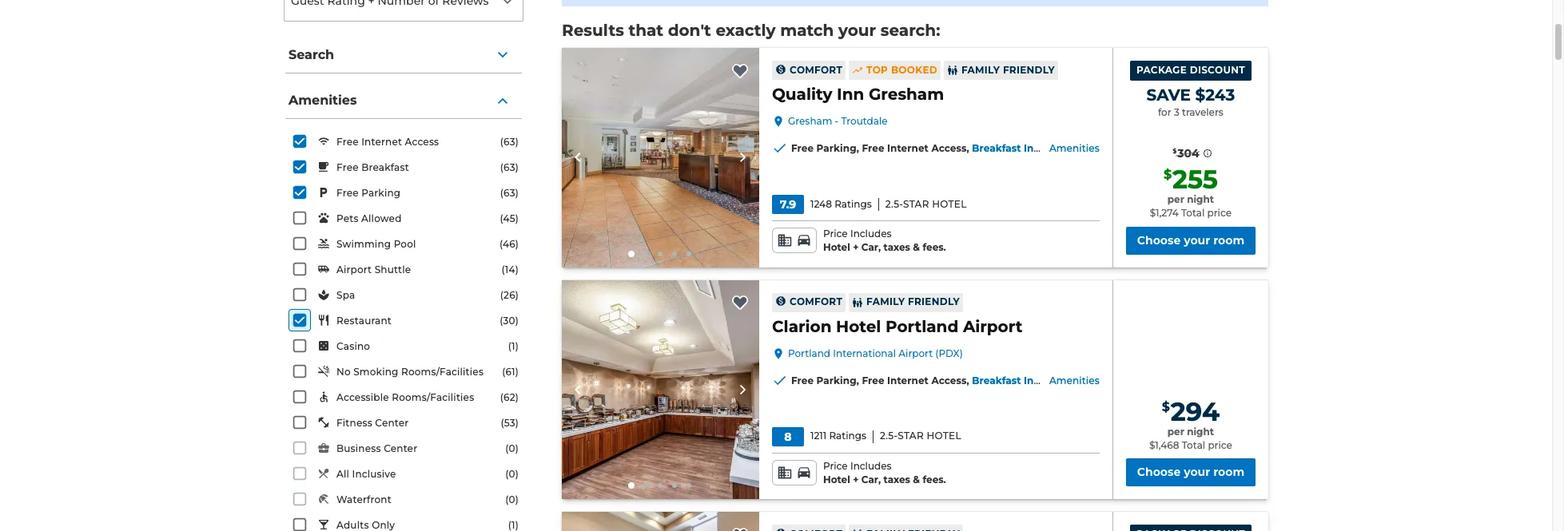 Task type: describe. For each thing, give the bounding box(es) containing it.
room for 2nd "choose your room" button
[[1213, 465, 1245, 480]]

car, for 294
[[861, 474, 881, 486]]

+ for save $243
[[853, 241, 859, 253]]

amenities button
[[285, 83, 522, 119]]

amenities for 294
[[1049, 375, 1100, 387]]

business
[[336, 443, 381, 455]]

8
[[784, 430, 792, 444]]

quality inn gresham
[[772, 85, 944, 104]]

pets allowed
[[336, 213, 402, 225]]

0 vertical spatial gresham
[[869, 85, 944, 104]]

center for business center
[[384, 443, 417, 455]]

free down troutdale
[[862, 142, 884, 154]]

$ 294 per night $1,468 total price
[[1149, 396, 1232, 451]]

accessible rooms/facilities
[[336, 392, 474, 404]]

save $243
[[1147, 86, 1235, 105]]

ratings for 294
[[829, 430, 866, 442]]

1 horizontal spatial family
[[962, 64, 1000, 76]]

free parking
[[336, 187, 401, 199]]

255
[[1173, 164, 1218, 195]]

top
[[866, 64, 888, 76]]

fitness center
[[336, 417, 409, 429]]

free parking, free internet access , breakfast included for save $243
[[791, 142, 1069, 154]]

go to image #3 image for save $243
[[658, 252, 663, 256]]

restaurant
[[336, 315, 392, 327]]

parking
[[361, 187, 401, 199]]

night for 294
[[1187, 426, 1214, 438]]

included for 294
[[1024, 375, 1069, 387]]

go to image #2 image for save $243
[[644, 252, 649, 256]]

gresham - troutdale
[[788, 115, 888, 127]]

1211
[[810, 430, 827, 442]]

294
[[1171, 396, 1220, 427]]

(46)
[[499, 238, 519, 250]]

0 vertical spatial friendly
[[1003, 64, 1055, 76]]

$ 255 per night $1,274 total price
[[1150, 164, 1232, 219]]

2 choose your room button from the top
[[1126, 459, 1256, 487]]

(14)
[[502, 264, 519, 276]]

includes for 294
[[850, 460, 892, 472]]

1 vertical spatial gresham
[[788, 115, 832, 127]]

per for 294
[[1168, 426, 1184, 438]]

2.5-star hotel for save $243
[[885, 198, 967, 210]]

casino
[[336, 341, 370, 353]]

shuttle
[[375, 264, 411, 276]]

parking, for save $243
[[817, 142, 859, 154]]

waterfront
[[336, 494, 392, 506]]

1 vertical spatial airport
[[963, 317, 1023, 336]]

1 vertical spatial breakfast
[[361, 162, 409, 174]]

for 3 travelers
[[1158, 106, 1224, 118]]

go to image #2 image for 294
[[644, 484, 649, 489]]

amenities inside the amenities 'dropdown button'
[[289, 93, 357, 108]]

travelers
[[1182, 106, 1224, 118]]

accessible
[[336, 392, 389, 404]]

price for 294
[[823, 460, 848, 472]]

save
[[1147, 86, 1191, 105]]

& for 294
[[913, 474, 920, 486]]

smoking
[[353, 366, 398, 378]]

(pdx)
[[935, 348, 963, 360]]

swimming
[[336, 238, 391, 250]]

booked
[[891, 64, 938, 76]]

$1,274
[[1150, 207, 1179, 219]]

package discount
[[1137, 64, 1245, 76]]

(63) for free parking
[[500, 187, 519, 199]]

business center
[[336, 443, 417, 455]]

comfort for 294
[[790, 296, 843, 308]]

(30)
[[500, 315, 519, 327]]

troutdale
[[841, 115, 888, 127]]

fees. for save $243
[[923, 241, 946, 253]]

your for 2nd "choose your room" button
[[1184, 465, 1210, 480]]

discount
[[1190, 64, 1245, 76]]

match
[[780, 21, 834, 40]]

free up pets
[[336, 187, 359, 199]]

free internet access
[[336, 136, 439, 148]]

package
[[1137, 64, 1187, 76]]

free parking, free internet access , breakfast included for 294
[[791, 375, 1069, 387]]

(0) for center
[[505, 443, 519, 455]]

search button
[[285, 38, 522, 74]]

$ for 294
[[1162, 399, 1170, 415]]

free down portland international airport (pdx)
[[862, 375, 884, 387]]

quality inn gresham element
[[772, 83, 944, 106]]

all inclusive
[[336, 469, 396, 481]]

ratings for save $243
[[835, 198, 872, 210]]

2.5- for 294
[[880, 430, 898, 442]]

results that don't exactly match your search:
[[562, 21, 940, 40]]

go to image #5 image for save $243
[[687, 252, 692, 256]]

$ 304
[[1173, 146, 1199, 161]]

for
[[1158, 106, 1171, 118]]

(61)
[[502, 366, 519, 378]]

airport shuttle
[[336, 264, 411, 276]]

star for save $243
[[903, 198, 929, 210]]

portland international airport (pdx)
[[788, 348, 963, 360]]

(53)
[[501, 417, 519, 429]]

1211 ratings
[[810, 430, 866, 442]]

total for 294
[[1182, 439, 1205, 451]]

1 choose from the top
[[1137, 233, 1181, 248]]

(26)
[[500, 289, 519, 301]]

results
[[562, 21, 624, 40]]

go to image #4 image for save $243
[[673, 252, 677, 256]]

1 vertical spatial friendly
[[908, 296, 960, 308]]

go to image #1 image for save $243
[[629, 251, 635, 257]]

fitness
[[336, 417, 372, 429]]

go to image #5 image for 294
[[687, 484, 692, 489]]

(63) for free breakfast
[[500, 161, 519, 173]]

internet for 294
[[887, 375, 929, 387]]

allowed
[[361, 213, 402, 225]]

free up free parking
[[336, 162, 359, 174]]

(62)
[[500, 392, 519, 404]]

no smoking rooms/facilities
[[336, 366, 484, 378]]

access for 294
[[931, 375, 967, 387]]

that
[[629, 21, 663, 40]]

internet for save $243
[[887, 142, 929, 154]]

breakfast for save $243
[[972, 142, 1021, 154]]

pool
[[394, 238, 416, 250]]

free down clarion
[[791, 375, 814, 387]]

+ for 294
[[853, 474, 859, 486]]

2 choose from the top
[[1137, 465, 1181, 480]]

center for fitness center
[[375, 417, 409, 429]]

7.9
[[780, 198, 796, 212]]

0 horizontal spatial family friendly
[[866, 296, 960, 308]]



Task type: locate. For each thing, give the bounding box(es) containing it.
2 taxes from the top
[[884, 474, 910, 486]]

rooms/facilities
[[401, 366, 484, 378], [392, 392, 474, 404]]

spa
[[336, 289, 355, 301]]

price for save $243
[[823, 228, 848, 240]]

3
[[1174, 106, 1180, 118]]

2 price includes hotel + car, taxes & fees. from the top
[[823, 460, 946, 486]]

search
[[289, 47, 334, 62]]

1 horizontal spatial gresham
[[869, 85, 944, 104]]

photo carousel region
[[562, 48, 759, 268], [562, 280, 759, 500], [562, 513, 759, 532]]

per for 255
[[1168, 194, 1184, 206]]

1 vertical spatial photo carousel region
[[562, 280, 759, 500]]

1 vertical spatial go to image #4 image
[[673, 484, 677, 489]]

1 vertical spatial free parking, free internet access , breakfast included
[[791, 375, 1069, 387]]

internet down portland international airport (pdx)
[[887, 375, 929, 387]]

$ inside $ 304
[[1173, 147, 1177, 155]]

go to image #4 image for 294
[[673, 484, 677, 489]]

comfort
[[790, 64, 843, 76], [790, 296, 843, 308]]

swimming pool
[[336, 238, 416, 250]]

1 vertical spatial +
[[853, 474, 859, 486]]

parking, down international
[[817, 375, 859, 387]]

2 price from the top
[[823, 460, 848, 472]]

gresham down top booked
[[869, 85, 944, 104]]

$1,468
[[1149, 439, 1179, 451]]

price inside $ 294 per night $1,468 total price
[[1208, 439, 1232, 451]]

$ inside $ 255 per night $1,274 total price
[[1164, 167, 1172, 182]]

1 vertical spatial $
[[1164, 167, 1172, 182]]

clarion hotel portland airport
[[772, 317, 1023, 336]]

1 car, from the top
[[861, 241, 881, 253]]

total for 255
[[1181, 207, 1205, 219]]

1 taxes from the top
[[884, 241, 910, 253]]

inclusive
[[352, 469, 396, 481]]

per inside $ 294 per night $1,468 total price
[[1168, 426, 1184, 438]]

2.5-star hotel for 294
[[880, 430, 961, 442]]

2 vertical spatial your
[[1184, 465, 1210, 480]]

price down 294
[[1208, 439, 1232, 451]]

1 vertical spatial total
[[1182, 439, 1205, 451]]

0 vertical spatial go to image #2 image
[[644, 252, 649, 256]]

2 fees. from the top
[[923, 474, 946, 486]]

choose your room down the $1,468 on the bottom
[[1137, 465, 1245, 480]]

car, down 1248 ratings
[[861, 241, 881, 253]]

2 free parking, free internet access , breakfast included from the top
[[791, 375, 1069, 387]]

$ left 304 at the right top of the page
[[1173, 147, 1177, 155]]

2 (63) from the top
[[500, 161, 519, 173]]

0 vertical spatial go to image #1 image
[[629, 251, 635, 257]]

1 vertical spatial choose
[[1137, 465, 1181, 480]]

2 go to image #3 image from the top
[[658, 484, 663, 489]]

top booked
[[866, 64, 938, 76]]

, for 294
[[967, 375, 969, 387]]

go to image #4 image
[[673, 252, 677, 256], [673, 484, 677, 489]]

room down $ 294 per night $1,468 total price
[[1213, 465, 1245, 480]]

price includes hotel + car, taxes & fees. down 1248 ratings
[[823, 228, 946, 253]]

choose your room down $1,274
[[1137, 233, 1245, 248]]

0 vertical spatial portland
[[886, 317, 959, 336]]

2 horizontal spatial airport
[[963, 317, 1023, 336]]

1 vertical spatial (63)
[[500, 161, 519, 173]]

0 horizontal spatial gresham
[[788, 115, 832, 127]]

2 vertical spatial (63)
[[500, 187, 519, 199]]

price includes hotel + car, taxes & fees. for 294
[[823, 460, 946, 486]]

night inside $ 294 per night $1,468 total price
[[1187, 426, 1214, 438]]

room for 2nd "choose your room" button from the bottom
[[1213, 233, 1245, 248]]

2 vertical spatial airport
[[899, 348, 933, 360]]

gresham
[[869, 85, 944, 104], [788, 115, 832, 127]]

go to image #3 image
[[658, 252, 663, 256], [658, 484, 663, 489]]

2 night from the top
[[1187, 426, 1214, 438]]

1 vertical spatial your
[[1184, 233, 1210, 248]]

star right 1248 ratings
[[903, 198, 929, 210]]

(45)
[[500, 213, 519, 225]]

0 vertical spatial go to image #5 image
[[687, 252, 692, 256]]

your down $ 294 per night $1,468 total price
[[1184, 465, 1210, 480]]

1 vertical spatial portland
[[788, 348, 830, 360]]

1 + from the top
[[853, 241, 859, 253]]

0 horizontal spatial friendly
[[908, 296, 960, 308]]

0 vertical spatial total
[[1181, 207, 1205, 219]]

price down 1248 ratings
[[823, 228, 848, 240]]

center
[[375, 417, 409, 429], [384, 443, 417, 455]]

0 vertical spatial $
[[1173, 147, 1177, 155]]

free parking, free internet access , breakfast included down troutdale
[[791, 142, 1069, 154]]

ratings right 1211
[[829, 430, 866, 442]]

total inside $ 255 per night $1,274 total price
[[1181, 207, 1205, 219]]

clarion
[[772, 317, 832, 336]]

0 vertical spatial price
[[1207, 207, 1232, 219]]

1 vertical spatial star
[[898, 430, 924, 442]]

0 vertical spatial &
[[913, 241, 920, 253]]

(0) for inclusive
[[505, 468, 519, 480]]

0 vertical spatial breakfast
[[972, 142, 1021, 154]]

free breakfast
[[336, 162, 409, 174]]

0 vertical spatial car,
[[861, 241, 881, 253]]

breakfast image for save $243
[[562, 48, 759, 268]]

price includes hotel + car, taxes & fees. for save $243
[[823, 228, 946, 253]]

comfort up quality
[[790, 64, 843, 76]]

gresham left -
[[788, 115, 832, 127]]

car,
[[861, 241, 881, 253], [861, 474, 881, 486]]

0 vertical spatial 2.5-
[[885, 198, 903, 210]]

1 vertical spatial includes
[[850, 460, 892, 472]]

2 comfort from the top
[[790, 296, 843, 308]]

-
[[835, 115, 839, 127]]

1 vertical spatial price
[[823, 460, 848, 472]]

0 vertical spatial 2.5-star hotel
[[885, 198, 967, 210]]

0 vertical spatial rooms/facilities
[[401, 366, 484, 378]]

includes down 1211 ratings
[[850, 460, 892, 472]]

portland down clarion
[[788, 348, 830, 360]]

your for 2nd "choose your room" button from the bottom
[[1184, 233, 1210, 248]]

0 vertical spatial comfort
[[790, 64, 843, 76]]

search:
[[881, 21, 940, 40]]

1 vertical spatial breakfast image
[[562, 280, 759, 500]]

parking, for 294
[[817, 375, 859, 387]]

1 (63) from the top
[[500, 136, 519, 148]]

1 go to image #2 image from the top
[[644, 252, 649, 256]]

star
[[903, 198, 929, 210], [898, 430, 924, 442]]

free down "gresham - troutdale" at the right of page
[[791, 142, 814, 154]]

parking, down "gresham - troutdale" at the right of page
[[817, 142, 859, 154]]

free up free breakfast
[[336, 136, 359, 148]]

night for 255
[[1187, 194, 1214, 206]]

(63)
[[500, 136, 519, 148], [500, 161, 519, 173], [500, 187, 519, 199]]

0 vertical spatial go to image #3 image
[[658, 252, 663, 256]]

total inside $ 294 per night $1,468 total price
[[1182, 439, 1205, 451]]

2.5- for save $243
[[885, 198, 903, 210]]

1 vertical spatial choose your room button
[[1126, 459, 1256, 487]]

2 go to image #1 image from the top
[[629, 483, 635, 489]]

,
[[967, 142, 969, 154], [967, 375, 969, 387]]

access for save $243
[[931, 142, 967, 154]]

1 vertical spatial 2.5-
[[880, 430, 898, 442]]

price down 1211 ratings
[[823, 460, 848, 472]]

1 vertical spatial center
[[384, 443, 417, 455]]

$
[[1173, 147, 1177, 155], [1164, 167, 1172, 182], [1162, 399, 1170, 415]]

$ left 255
[[1164, 167, 1172, 182]]

friendly
[[1003, 64, 1055, 76], [908, 296, 960, 308]]

0 vertical spatial (63)
[[500, 136, 519, 148]]

total right $1,274
[[1181, 207, 1205, 219]]

internet up free breakfast
[[361, 136, 402, 148]]

0 vertical spatial go to image #4 image
[[673, 252, 677, 256]]

1 price includes hotel + car, taxes & fees. from the top
[[823, 228, 946, 253]]

inn
[[837, 85, 864, 104]]

+ down 1248 ratings
[[853, 241, 859, 253]]

2 choose your room from the top
[[1137, 465, 1245, 480]]

night inside $ 255 per night $1,274 total price
[[1187, 194, 1214, 206]]

2 included from the top
[[1024, 375, 1069, 387]]

$ left 294
[[1162, 399, 1170, 415]]

1 room from the top
[[1213, 233, 1245, 248]]

2 includes from the top
[[850, 460, 892, 472]]

0 vertical spatial amenities
[[289, 93, 357, 108]]

1 vertical spatial price includes hotel + car, taxes & fees.
[[823, 460, 946, 486]]

3 (0) from the top
[[505, 494, 519, 506]]

1 (0) from the top
[[505, 443, 519, 455]]

fees.
[[923, 241, 946, 253], [923, 474, 946, 486]]

your up top
[[839, 21, 876, 40]]

2 vertical spatial $
[[1162, 399, 1170, 415]]

0 vertical spatial ratings
[[835, 198, 872, 210]]

1248
[[810, 198, 832, 210]]

family friendly
[[962, 64, 1055, 76], [866, 296, 960, 308]]

&
[[913, 241, 920, 253], [913, 474, 920, 486]]

3 (63) from the top
[[500, 187, 519, 199]]

pets
[[336, 213, 359, 225]]

your down $ 255 per night $1,274 total price
[[1184, 233, 1210, 248]]

0 vertical spatial family
[[962, 64, 1000, 76]]

1 parking, from the top
[[817, 142, 859, 154]]

airport
[[336, 264, 372, 276], [963, 317, 1023, 336], [899, 348, 933, 360]]

1 horizontal spatial airport
[[899, 348, 933, 360]]

star right 1211 ratings
[[898, 430, 924, 442]]

1 , from the top
[[967, 142, 969, 154]]

0 vertical spatial per
[[1168, 194, 1184, 206]]

free parking, free internet access , breakfast included down "(pdx)"
[[791, 375, 1069, 387]]

+
[[853, 241, 859, 253], [853, 474, 859, 486]]

1 go to image #1 image from the top
[[629, 251, 635, 257]]

1 per from the top
[[1168, 194, 1184, 206]]

1 vertical spatial fees.
[[923, 474, 946, 486]]

1 vertical spatial go to image #1 image
[[629, 483, 635, 489]]

1 choose your room button from the top
[[1126, 227, 1256, 255]]

1 vertical spatial night
[[1187, 426, 1214, 438]]

2 (0) from the top
[[505, 468, 519, 480]]

(1)
[[508, 340, 519, 352]]

breakfast
[[972, 142, 1021, 154], [361, 162, 409, 174], [972, 375, 1021, 387]]

photo carousel region for 294
[[562, 280, 759, 500]]

price inside $ 255 per night $1,274 total price
[[1207, 207, 1232, 219]]

all
[[336, 469, 349, 481]]

1 vertical spatial amenities
[[1049, 142, 1100, 154]]

$ for 304
[[1173, 147, 1177, 155]]

1 free parking, free internet access , breakfast included from the top
[[791, 142, 1069, 154]]

0 vertical spatial price
[[823, 228, 848, 240]]

1 vertical spatial choose your room
[[1137, 465, 1245, 480]]

1 vertical spatial ratings
[[829, 430, 866, 442]]

breakfast image
[[562, 48, 759, 268], [562, 280, 759, 500]]

1 included from the top
[[1024, 142, 1069, 154]]

breakfast for 294
[[972, 375, 1021, 387]]

don't
[[668, 21, 711, 40]]

0 vertical spatial choose
[[1137, 233, 1181, 248]]

2 go to image #2 image from the top
[[644, 484, 649, 489]]

1 go to image #5 image from the top
[[687, 252, 692, 256]]

1 fees. from the top
[[923, 241, 946, 253]]

total
[[1181, 207, 1205, 219], [1182, 439, 1205, 451]]

(63) for free internet access
[[500, 136, 519, 148]]

go to image #3 image for 294
[[658, 484, 663, 489]]

0 vertical spatial family friendly
[[962, 64, 1055, 76]]

0 horizontal spatial family
[[866, 296, 905, 308]]

0 vertical spatial your
[[839, 21, 876, 40]]

0 vertical spatial photo carousel region
[[562, 48, 759, 268]]

0 horizontal spatial portland
[[788, 348, 830, 360]]

1 includes from the top
[[850, 228, 892, 240]]

price includes hotel + car, taxes & fees.
[[823, 228, 946, 253], [823, 460, 946, 486]]

taxes
[[884, 241, 910, 253], [884, 474, 910, 486]]

0 horizontal spatial airport
[[336, 264, 372, 276]]

2 go to image #5 image from the top
[[687, 484, 692, 489]]

0 vertical spatial free parking, free internet access , breakfast included
[[791, 142, 1069, 154]]

night
[[1187, 194, 1214, 206], [1187, 426, 1214, 438]]

1 choose your room from the top
[[1137, 233, 1245, 248]]

car, down 1211 ratings
[[861, 474, 881, 486]]

family right booked
[[962, 64, 1000, 76]]

2 go to image #4 image from the top
[[673, 484, 677, 489]]

0 vertical spatial center
[[375, 417, 409, 429]]

1 price from the top
[[823, 228, 848, 240]]

1 vertical spatial included
[[1024, 375, 1069, 387]]

2.5-
[[885, 198, 903, 210], [880, 430, 898, 442]]

price includes hotel + car, taxes & fees. down 1211 ratings
[[823, 460, 946, 486]]

price down 255
[[1207, 207, 1232, 219]]

1 vertical spatial taxes
[[884, 474, 910, 486]]

1 vertical spatial go to image #5 image
[[687, 484, 692, 489]]

(0)
[[505, 443, 519, 455], [505, 468, 519, 480], [505, 494, 519, 506]]

0 vertical spatial breakfast image
[[562, 48, 759, 268]]

& for save $243
[[913, 241, 920, 253]]

rooms/facilities up accessible rooms/facilities
[[401, 366, 484, 378]]

taxes for save $243
[[884, 241, 910, 253]]

choose down $1,274
[[1137, 233, 1181, 248]]

hotel
[[932, 198, 967, 210], [823, 241, 850, 253], [836, 317, 881, 336], [927, 430, 961, 442], [823, 474, 850, 486]]

portland up "(pdx)"
[[886, 317, 959, 336]]

access
[[405, 136, 439, 148], [931, 142, 967, 154], [931, 375, 967, 387]]

total right the $1,468 on the bottom
[[1182, 439, 1205, 451]]

2 , from the top
[[967, 375, 969, 387]]

0 vertical spatial choose your room
[[1137, 233, 1245, 248]]

choose down the $1,468 on the bottom
[[1137, 465, 1181, 480]]

2 photo carousel region from the top
[[562, 280, 759, 500]]

exactly
[[716, 21, 776, 40]]

comfort for save $243
[[790, 64, 843, 76]]

go to image #1 image
[[629, 251, 635, 257], [629, 483, 635, 489]]

internet down troutdale
[[887, 142, 929, 154]]

2 breakfast image from the top
[[562, 280, 759, 500]]

$ inside $ 294 per night $1,468 total price
[[1162, 399, 1170, 415]]

free parking, free internet access , breakfast included
[[791, 142, 1069, 154], [791, 375, 1069, 387]]

+ down 1211 ratings
[[853, 474, 859, 486]]

304
[[1178, 146, 1199, 161]]

amenities
[[289, 93, 357, 108], [1049, 142, 1100, 154], [1049, 375, 1100, 387]]

taxes for 294
[[884, 474, 910, 486]]

rooms/facilities down no smoking rooms/facilities
[[392, 392, 474, 404]]

1 & from the top
[[913, 241, 920, 253]]

international
[[833, 348, 896, 360]]

1 vertical spatial ,
[[967, 375, 969, 387]]

clarion hotel portland airport element
[[772, 316, 1023, 338]]

0 vertical spatial includes
[[850, 228, 892, 240]]

star for 294
[[898, 430, 924, 442]]

1 horizontal spatial family friendly
[[962, 64, 1055, 76]]

no
[[336, 366, 351, 378]]

1 vertical spatial parking,
[[817, 375, 859, 387]]

choose your room button down the $1,468 on the bottom
[[1126, 459, 1256, 487]]

1 vertical spatial family friendly
[[866, 296, 960, 308]]

1 vertical spatial per
[[1168, 426, 1184, 438]]

2 per from the top
[[1168, 426, 1184, 438]]

1 vertical spatial 2.5-star hotel
[[880, 430, 961, 442]]

0 vertical spatial ,
[[967, 142, 969, 154]]

1 horizontal spatial portland
[[886, 317, 959, 336]]

fees. for 294
[[923, 474, 946, 486]]

3 photo carousel region from the top
[[562, 513, 759, 532]]

your
[[839, 21, 876, 40], [1184, 233, 1210, 248], [1184, 465, 1210, 480]]

2 & from the top
[[913, 474, 920, 486]]

choose your room
[[1137, 233, 1245, 248], [1137, 465, 1245, 480]]

1 horizontal spatial friendly
[[1003, 64, 1055, 76]]

choose your room for 2nd "choose your room" button
[[1137, 465, 1245, 480]]

price
[[823, 228, 848, 240], [823, 460, 848, 472]]

1 photo carousel region from the top
[[562, 48, 759, 268]]

0 vertical spatial star
[[903, 198, 929, 210]]

1 comfort from the top
[[790, 64, 843, 76]]

center up the inclusive
[[384, 443, 417, 455]]

quality
[[772, 85, 832, 104]]

breakfast image for 294
[[562, 280, 759, 500]]

per up the $1,468 on the bottom
[[1168, 426, 1184, 438]]

family
[[962, 64, 1000, 76], [866, 296, 905, 308]]

1 night from the top
[[1187, 194, 1214, 206]]

$243
[[1195, 86, 1235, 105]]

0 vertical spatial airport
[[336, 264, 372, 276]]

photo carousel region for save $243
[[562, 48, 759, 268]]

choose your room for 2nd "choose your room" button from the bottom
[[1137, 233, 1245, 248]]

0 vertical spatial night
[[1187, 194, 1214, 206]]

price for 294
[[1208, 439, 1232, 451]]

1 go to image #4 image from the top
[[673, 252, 677, 256]]

0 vertical spatial +
[[853, 241, 859, 253]]

0 vertical spatial fees.
[[923, 241, 946, 253]]

1 vertical spatial room
[[1213, 465, 1245, 480]]

1 vertical spatial comfort
[[790, 296, 843, 308]]

comfort up clarion
[[790, 296, 843, 308]]

1 vertical spatial rooms/facilities
[[392, 392, 474, 404]]

2 car, from the top
[[861, 474, 881, 486]]

ratings right 1248
[[835, 198, 872, 210]]

family up clarion hotel portland airport element
[[866, 296, 905, 308]]

0 vertical spatial (0)
[[505, 443, 519, 455]]

amenities for save $243
[[1049, 142, 1100, 154]]

2 + from the top
[[853, 474, 859, 486]]

free
[[336, 136, 359, 148], [791, 142, 814, 154], [862, 142, 884, 154], [336, 162, 359, 174], [336, 187, 359, 199], [791, 375, 814, 387], [862, 375, 884, 387]]

car, for save $243
[[861, 241, 881, 253]]

2 room from the top
[[1213, 465, 1245, 480]]

included for save $243
[[1024, 142, 1069, 154]]

choose your room button down $1,274
[[1126, 227, 1256, 255]]

center down accessible rooms/facilities
[[375, 417, 409, 429]]

2 vertical spatial amenities
[[1049, 375, 1100, 387]]

includes down 1248 ratings
[[850, 228, 892, 240]]

per up $1,274
[[1168, 194, 1184, 206]]

1 go to image #3 image from the top
[[658, 252, 663, 256]]

1 vertical spatial family
[[866, 296, 905, 308]]

price for 255
[[1207, 207, 1232, 219]]

per inside $ 255 per night $1,274 total price
[[1168, 194, 1184, 206]]

, for save $243
[[967, 142, 969, 154]]

go to image #1 image for 294
[[629, 483, 635, 489]]

1 vertical spatial (0)
[[505, 468, 519, 480]]

2.5- right 1211 ratings
[[880, 430, 898, 442]]

go to image #5 image
[[687, 252, 692, 256], [687, 484, 692, 489]]

2 vertical spatial photo carousel region
[[562, 513, 759, 532]]

includes for save $243
[[850, 228, 892, 240]]

go to image #2 image
[[644, 252, 649, 256], [644, 484, 649, 489]]

0 vertical spatial room
[[1213, 233, 1245, 248]]

$ for 255
[[1164, 167, 1172, 182]]

2 parking, from the top
[[817, 375, 859, 387]]

0 vertical spatial parking,
[[817, 142, 859, 154]]

2.5- right 1248 ratings
[[885, 198, 903, 210]]

room down $ 255 per night $1,274 total price
[[1213, 233, 1245, 248]]

0 vertical spatial taxes
[[884, 241, 910, 253]]

1 breakfast image from the top
[[562, 48, 759, 268]]

1248 ratings
[[810, 198, 872, 210]]



Task type: vqa. For each thing, say whether or not it's contained in the screenshot.
1st Go to Image #3 from the top
yes



